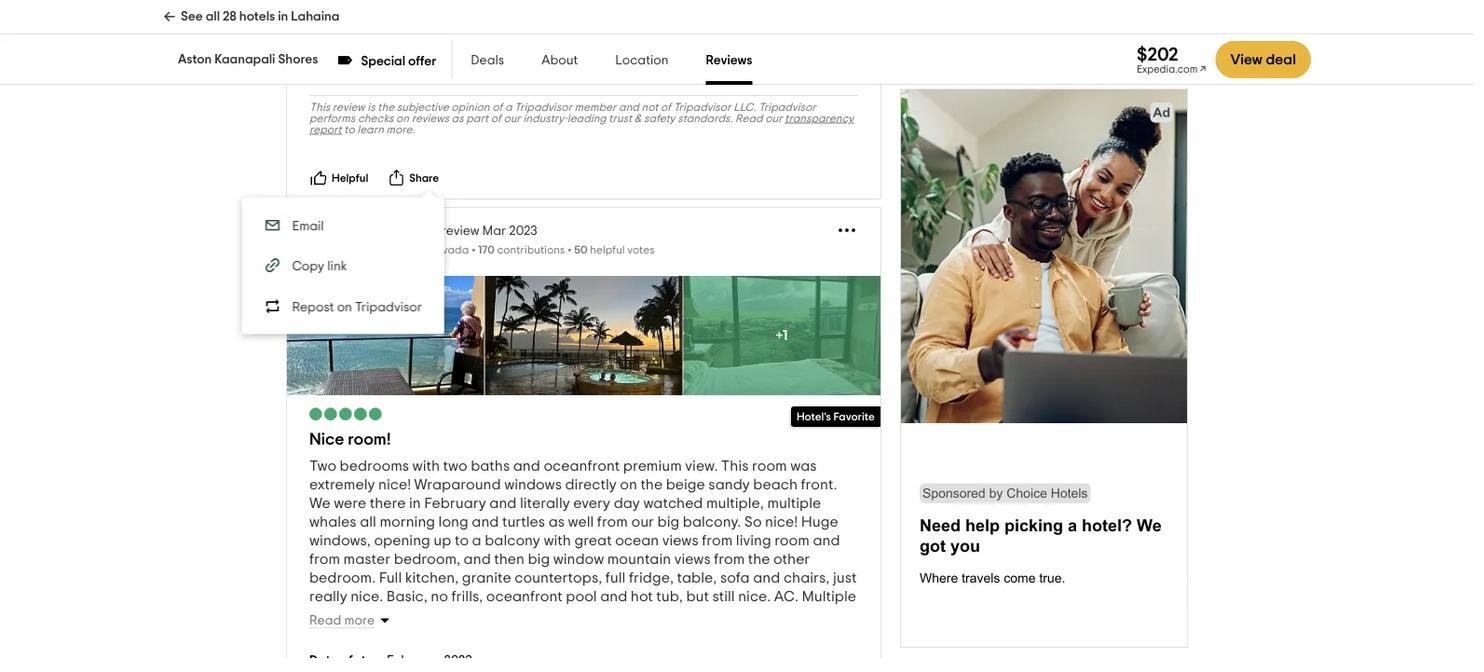 Task type: describe. For each thing, give the bounding box(es) containing it.
great!
[[395, 627, 436, 642]]

helpful
[[590, 245, 625, 256]]

tub,
[[657, 589, 683, 604]]

trust
[[609, 113, 632, 124]]

reviews
[[706, 54, 753, 67]]

mountain
[[608, 552, 671, 567]]

special offer
[[361, 55, 437, 68]]

28
[[223, 10, 237, 23]]

the inside this review is the subjective opinion of a tripadvisor member and not of tripadvisor llc. tripadvisor performs checks on reviews as part of our industry-leading trust & safety standards. read our
[[378, 102, 395, 113]]

2 vertical spatial with
[[544, 533, 571, 548]]

then
[[494, 552, 525, 567]]

location
[[616, 54, 669, 67]]

february
[[424, 496, 487, 511]]

opening
[[374, 533, 431, 548]]

email
[[292, 220, 324, 233]]

two
[[443, 459, 468, 474]]

checks
[[358, 113, 394, 124]]

1 more from the top
[[344, 8, 375, 21]]

in up morning
[[409, 496, 421, 511]]

1 vertical spatial oceanfront
[[487, 589, 563, 604]]

hotel's favorite
[[797, 411, 875, 422]]

aston kaanapali shores
[[178, 53, 318, 66]]

our inside two bedrooms with two baths and oceanfront premium view. this room was extremely nice! wraparound windows directly on the beige sandy beach front. we were there in february and literally every day watched multiple, multiple whales all morning long and turtles as well from our big balcony. so nice!  huge windows, opening up to a balcony with great ocean views from living room and from master bedroom, and then big window mountain views from the other bedroom.   full kitchen, granite countertops, full fridge, table, sofa and chairs, just really nice.  basic, no frills, oceanfront pool and hot tub, but still nice.  ac. multiple local food trucks in a lot just off the property on the main road. our stay was really, really great!
[[632, 515, 655, 530]]

there
[[370, 496, 406, 511]]

granite
[[462, 571, 512, 586]]

and right long on the left bottom of the page
[[472, 515, 499, 530]]

performs
[[310, 113, 355, 124]]

master
[[344, 552, 391, 567]]

2 vertical spatial read
[[310, 614, 342, 628]]

1 vertical spatial views
[[675, 552, 711, 567]]

from down windows,
[[310, 552, 340, 567]]

on up day
[[620, 477, 638, 492]]

were
[[334, 496, 367, 511]]

votes
[[628, 245, 655, 256]]

date of stay: november 2023
[[310, 69, 480, 82]]

multiple
[[802, 589, 857, 604]]

from down day
[[597, 515, 628, 530]]

0 horizontal spatial our
[[504, 113, 521, 124]]

deals
[[471, 54, 505, 67]]

1 vertical spatial just
[[475, 608, 499, 623]]

nice
[[310, 431, 344, 448]]

learn
[[357, 124, 384, 135]]

member
[[575, 102, 617, 113]]

llc.
[[734, 102, 756, 113]]

wrote a review mar 2023
[[391, 225, 538, 238]]

share
[[410, 173, 439, 184]]

1 horizontal spatial with
[[473, 42, 493, 53]]

mar
[[482, 225, 506, 238]]

property
[[550, 608, 610, 623]]

and up granite
[[464, 552, 491, 567]]

1 nice. from the left
[[351, 589, 383, 604]]

a right up
[[472, 533, 482, 548]]

local
[[310, 608, 344, 623]]

the down living at the bottom
[[748, 552, 771, 567]]

november
[[387, 69, 449, 82]]

and inside this review is the subjective opinion of a tripadvisor member and not of tripadvisor llc. tripadvisor performs checks on reviews as part of our industry-leading trust & safety standards. read our
[[619, 102, 640, 113]]

1 vertical spatial with
[[413, 459, 440, 474]]

the right off
[[524, 608, 546, 623]]

date
[[310, 69, 338, 82]]

view.
[[686, 459, 718, 474]]

stay
[[764, 608, 793, 623]]

0 vertical spatial read
[[310, 8, 342, 21]]

&
[[635, 113, 642, 124]]

and up windows
[[513, 459, 541, 474]]

fridge,
[[629, 571, 674, 586]]

trucks
[[382, 608, 423, 623]]

+ 1
[[776, 328, 788, 343]]

helpful
[[332, 173, 369, 184]]

beach
[[754, 477, 798, 492]]

1 horizontal spatial nice!
[[766, 515, 798, 530]]

the down hot
[[634, 608, 656, 623]]

repost
[[292, 301, 334, 314]]

opinion
[[452, 102, 490, 113]]

advertisement region
[[901, 89, 1189, 659]]

2 horizontal spatial our
[[766, 113, 783, 124]]

read inside this review is the subjective opinion of a tripadvisor member and not of tripadvisor llc. tripadvisor performs checks on reviews as part of our industry-leading trust & safety standards. read our
[[736, 113, 763, 124]]

link
[[327, 260, 347, 273]]

windows
[[505, 477, 562, 492]]

as inside this review is the subjective opinion of a tripadvisor member and not of tripadvisor llc. tripadvisor performs checks on reviews as part of our industry-leading trust & safety standards. read our
[[452, 113, 464, 124]]

2023 for date of stay: november 2023
[[452, 69, 480, 82]]

contributions
[[497, 245, 565, 256]]

multiple,
[[707, 496, 764, 511]]

transparency
[[785, 113, 854, 124]]

windows,
[[310, 533, 371, 548]]

in up the special offer
[[399, 42, 407, 53]]

see all 28 hotels in lahaina
[[181, 10, 340, 23]]

deal
[[1266, 52, 1297, 67]]

industry-
[[524, 113, 568, 124]]

long
[[439, 515, 469, 530]]

safety
[[644, 113, 676, 124]]

from down balcony.
[[702, 533, 733, 548]]

frills,
[[452, 589, 483, 604]]

front.
[[801, 477, 838, 492]]

premium
[[624, 459, 682, 474]]

on down full at the bottom left of page
[[613, 608, 630, 623]]

hot
[[631, 589, 653, 604]]

a inside this review is the subjective opinion of a tripadvisor member and not of tripadvisor llc. tripadvisor performs checks on reviews as part of our industry-leading trust & safety standards. read our
[[505, 102, 512, 113]]

great
[[575, 533, 612, 548]]

and down huge
[[813, 533, 841, 548]]

view deal button
[[1216, 41, 1312, 78]]

repost on tripadvisor
[[292, 301, 422, 314]]

multiple
[[768, 496, 822, 511]]

hotel's
[[797, 411, 832, 422]]

bedrooms
[[340, 459, 409, 474]]

whales
[[310, 515, 357, 530]]

expedia.com
[[1137, 64, 1198, 74]]

$202
[[1137, 45, 1179, 64]]

room!
[[348, 431, 391, 448]]

full
[[379, 571, 402, 586]]

copy link
[[292, 260, 347, 273]]

we
[[310, 496, 331, 511]]

0 vertical spatial views
[[663, 533, 699, 548]]

bedroom.
[[310, 571, 376, 586]]

extremely
[[310, 477, 375, 492]]

aston
[[178, 53, 212, 66]]

window
[[554, 552, 604, 567]]

huge
[[801, 515, 839, 530]]

and up turtles
[[490, 496, 517, 511]]

2023 for wrote a review mar 2023
[[509, 225, 538, 238]]



Task type: locate. For each thing, give the bounding box(es) containing it.
0 vertical spatial review
[[333, 102, 365, 113]]

not
[[642, 102, 659, 113]]

really,
[[310, 627, 350, 642]]

in inside see all 28 hotels in lahaina link
[[278, 10, 288, 23]]

our left industry-
[[504, 113, 521, 124]]

to left learn
[[344, 124, 355, 135]]

hotel
[[516, 42, 542, 53]]

a
[[505, 102, 512, 113], [431, 225, 439, 238], [472, 533, 482, 548], [442, 608, 451, 623]]

nice. up food
[[351, 589, 383, 604]]

really up local
[[310, 589, 347, 604]]

and down full at the bottom left of page
[[601, 589, 628, 604]]

2 read more from the top
[[310, 614, 375, 628]]

to right up
[[455, 533, 469, 548]]

1 vertical spatial 2023
[[509, 225, 538, 238]]

nice! up there
[[379, 477, 411, 492]]

literally
[[520, 496, 570, 511]]

review
[[310, 42, 345, 53]]

1 horizontal spatial review
[[442, 225, 480, 238]]

views down balcony.
[[663, 533, 699, 548]]

subjective
[[397, 102, 449, 113]]

room
[[752, 459, 788, 474], [775, 533, 810, 548]]

read right standards.
[[736, 113, 763, 124]]

in right hotels
[[278, 10, 288, 23]]

from up sofa
[[714, 552, 745, 567]]

1 horizontal spatial big
[[658, 515, 680, 530]]

on inside this review is the subjective opinion of a tripadvisor member and not of tripadvisor llc. tripadvisor performs checks on reviews as part of our industry-leading trust & safety standards. read our
[[396, 113, 409, 124]]

1
[[783, 328, 788, 343]]

this up sandy
[[722, 459, 749, 474]]

morning
[[380, 515, 435, 530]]

just
[[833, 571, 857, 586], [475, 608, 499, 623]]

lot
[[455, 608, 472, 623]]

living
[[736, 533, 772, 548]]

ocean
[[615, 533, 659, 548]]

our up ocean
[[632, 515, 655, 530]]

0 vertical spatial all
[[206, 10, 220, 23]]

big down watched
[[658, 515, 680, 530]]

watched
[[644, 496, 703, 511]]

2 more from the top
[[344, 614, 375, 628]]

directly
[[565, 477, 617, 492]]

a right wrote
[[431, 225, 439, 238]]

1 vertical spatial was
[[796, 608, 823, 623]]

with up deals
[[473, 42, 493, 53]]

read left food
[[310, 614, 342, 628]]

to inside two bedrooms with two baths and oceanfront premium view. this room was extremely nice! wraparound windows directly on the beige sandy beach front. we were there in february and literally every day watched multiple, multiple whales all morning long and turtles as well from our big balcony. so nice!  huge windows, opening up to a balcony with great ocean views from living room and from master bedroom, and then big window mountain views from the other bedroom.   full kitchen, granite countertops, full fridge, table, sofa and chairs, just really nice.  basic, no frills, oceanfront pool and hot tub, but still nice.  ac. multiple local food trucks in a lot just off the property on the main road. our stay was really, really great!
[[455, 533, 469, 548]]

nice! down multiple
[[766, 515, 798, 530]]

with left two
[[413, 459, 440, 474]]

as inside two bedrooms with two baths and oceanfront premium view. this room was extremely nice! wraparound windows directly on the beige sandy beach front. we were there in february and literally every day watched multiple, multiple whales all morning long and turtles as well from our big balcony. so nice!  huge windows, opening up to a balcony with great ocean views from living room and from master bedroom, and then big window mountain views from the other bedroom.   full kitchen, granite countertops, full fridge, table, sofa and chairs, just really nice.  basic, no frills, oceanfront pool and hot tub, but still nice.  ac. multiple local food trucks in a lot just off the property on the main road. our stay was really, really great!
[[549, 515, 565, 530]]

0 vertical spatial really
[[310, 589, 347, 604]]

1 vertical spatial big
[[528, 552, 550, 567]]

read more
[[310, 8, 375, 21], [310, 614, 375, 628]]

special
[[361, 55, 406, 68]]

1 vertical spatial more
[[344, 614, 375, 628]]

was down multiple
[[796, 608, 823, 623]]

see all 28 hotels in lahaina link
[[163, 0, 340, 34]]

0 vertical spatial room
[[752, 459, 788, 474]]

the down premium
[[641, 477, 663, 492]]

2 horizontal spatial with
[[544, 533, 571, 548]]

0 vertical spatial this
[[310, 102, 330, 113]]

wrote
[[394, 225, 428, 238]]

0 horizontal spatial nice!
[[379, 477, 411, 492]]

0 vertical spatial just
[[833, 571, 857, 586]]

0 horizontal spatial all
[[206, 10, 220, 23]]

1 horizontal spatial all
[[360, 515, 377, 530]]

0 horizontal spatial big
[[528, 552, 550, 567]]

1 vertical spatial this
[[722, 459, 749, 474]]

basic,
[[387, 589, 428, 604]]

baths
[[471, 459, 510, 474]]

as left 'part'
[[452, 113, 464, 124]]

oceanfront up off
[[487, 589, 563, 604]]

main
[[659, 608, 692, 623]]

our
[[736, 608, 761, 623]]

and
[[619, 102, 640, 113], [513, 459, 541, 474], [490, 496, 517, 511], [472, 515, 499, 530], [813, 533, 841, 548], [464, 552, 491, 567], [754, 571, 781, 586], [601, 589, 628, 604]]

bedroom,
[[394, 552, 461, 567]]

big
[[658, 515, 680, 530], [528, 552, 550, 567]]

full
[[606, 571, 626, 586]]

collected
[[347, 42, 396, 53]]

off
[[502, 608, 521, 623]]

read
[[310, 8, 342, 21], [736, 113, 763, 124], [310, 614, 342, 628]]

0 horizontal spatial this
[[310, 102, 330, 113]]

0 vertical spatial read more
[[310, 8, 375, 21]]

wraparound
[[415, 477, 501, 492]]

0 vertical spatial 2023
[[452, 69, 480, 82]]

nice room! link
[[310, 431, 391, 448]]

0 vertical spatial to
[[344, 124, 355, 135]]

1 vertical spatial read
[[736, 113, 763, 124]]

0 vertical spatial with
[[473, 42, 493, 53]]

no
[[431, 589, 448, 604]]

lahaina
[[291, 10, 340, 23]]

0 horizontal spatial to
[[344, 124, 355, 135]]

170 contributions 50 helpful votes
[[478, 245, 655, 256]]

1 horizontal spatial just
[[833, 571, 857, 586]]

and left not
[[619, 102, 640, 113]]

1 horizontal spatial nice.
[[739, 589, 771, 604]]

0 horizontal spatial nice.
[[351, 589, 383, 604]]

1 horizontal spatial our
[[632, 515, 655, 530]]

room up beach
[[752, 459, 788, 474]]

balcony.
[[683, 515, 741, 530]]

with up window on the left bottom
[[544, 533, 571, 548]]

0 horizontal spatial just
[[475, 608, 499, 623]]

ac.
[[775, 589, 799, 604]]

review up 170
[[442, 225, 480, 238]]

1 vertical spatial to
[[455, 533, 469, 548]]

read more down bedroom.
[[310, 614, 375, 628]]

on
[[396, 113, 409, 124], [337, 301, 352, 314], [620, 477, 638, 492], [613, 608, 630, 623]]

road.
[[695, 608, 732, 623]]

more
[[344, 8, 375, 21], [344, 614, 375, 628]]

1 horizontal spatial really
[[354, 627, 391, 642]]

big up countertops,
[[528, 552, 550, 567]]

favorite
[[834, 411, 875, 422]]

just right lot
[[475, 608, 499, 623]]

in down no
[[427, 608, 439, 623]]

0 horizontal spatial 2023
[[452, 69, 480, 82]]

really down food
[[354, 627, 391, 642]]

1 vertical spatial room
[[775, 533, 810, 548]]

transparency report
[[310, 113, 854, 135]]

read more up review at the top of the page
[[310, 8, 375, 21]]

nice. up the our
[[739, 589, 771, 604]]

part
[[466, 113, 489, 124]]

0 vertical spatial as
[[452, 113, 464, 124]]

1 horizontal spatial to
[[455, 533, 469, 548]]

on right repost on the top of the page
[[337, 301, 352, 314]]

about
[[542, 54, 578, 67]]

a left lot
[[442, 608, 451, 623]]

view
[[1231, 52, 1263, 67]]

1 vertical spatial as
[[549, 515, 565, 530]]

read up review at the top of the page
[[310, 8, 342, 21]]

0 vertical spatial nice!
[[379, 477, 411, 492]]

two
[[310, 459, 337, 474]]

to
[[344, 124, 355, 135], [455, 533, 469, 548]]

our right llc.
[[766, 113, 783, 124]]

this review is the subjective opinion of a tripadvisor member and not of tripadvisor llc. tripadvisor performs checks on reviews as part of our industry-leading trust & safety standards. read our
[[310, 102, 817, 124]]

nice.
[[351, 589, 383, 604], [739, 589, 771, 604]]

1 horizontal spatial 2023
[[509, 225, 538, 238]]

2023 up 'contributions'
[[509, 225, 538, 238]]

1 horizontal spatial as
[[549, 515, 565, 530]]

offer
[[408, 55, 437, 68]]

sofa
[[721, 571, 750, 586]]

the
[[378, 102, 395, 113], [641, 477, 663, 492], [748, 552, 771, 567], [524, 608, 546, 623], [634, 608, 656, 623]]

nice room!
[[310, 431, 391, 448]]

really
[[310, 589, 347, 604], [354, 627, 391, 642]]

0 horizontal spatial really
[[310, 589, 347, 604]]

1 vertical spatial read more
[[310, 614, 375, 628]]

the right is
[[378, 102, 395, 113]]

on right checks
[[396, 113, 409, 124]]

views up table,
[[675, 552, 711, 567]]

was up 'front.'
[[791, 459, 817, 474]]

1 vertical spatial nice!
[[766, 515, 798, 530]]

1 vertical spatial review
[[442, 225, 480, 238]]

see
[[181, 10, 203, 23]]

two bedrooms with two baths and oceanfront premium view. this room was extremely nice! wraparound windows directly on the beige sandy beach front. we were there in february and literally every day watched multiple, multiple whales all morning long and turtles as well from our big balcony. so nice!  huge windows, opening up to a balcony with great ocean views from living room and from master bedroom, and then big window mountain views from the other bedroom.   full kitchen, granite countertops, full fridge, table, sofa and chairs, just really nice.  basic, no frills, oceanfront pool and hot tub, but still nice.  ac. multiple local food trucks in a lot just off the property on the main road. our stay was really, really great!
[[310, 459, 857, 642]]

kitchen,
[[405, 571, 459, 586]]

well
[[568, 515, 594, 530]]

0 vertical spatial more
[[344, 8, 375, 21]]

2023 down deals
[[452, 69, 480, 82]]

this inside two bedrooms with two baths and oceanfront premium view. this room was extremely nice! wraparound windows directly on the beige sandy beach front. we were there in february and literally every day watched multiple, multiple whales all morning long and turtles as well from our big balcony. so nice!  huge windows, opening up to a balcony with great ocean views from living room and from master bedroom, and then big window mountain views from the other bedroom.   full kitchen, granite countertops, full fridge, table, sofa and chairs, just really nice.  basic, no frills, oceanfront pool and hot tub, but still nice.  ac. multiple local food trucks in a lot just off the property on the main road. our stay was really, really great!
[[722, 459, 749, 474]]

as down literally
[[549, 515, 565, 530]]

reviews
[[412, 113, 449, 124]]

views
[[663, 533, 699, 548], [675, 552, 711, 567]]

all inside two bedrooms with two baths and oceanfront premium view. this room was extremely nice! wraparound windows directly on the beige sandy beach front. we were there in february and literally every day watched multiple, multiple whales all morning long and turtles as well from our big balcony. so nice!  huge windows, opening up to a balcony with great ocean views from living room and from master bedroom, and then big window mountain views from the other bedroom.   full kitchen, granite countertops, full fridge, table, sofa and chairs, just really nice.  basic, no frills, oceanfront pool and hot tub, but still nice.  ac. multiple local food trucks in a lot just off the property on the main road. our stay was really, really great!
[[360, 515, 377, 530]]

day
[[614, 496, 640, 511]]

review inside this review is the subjective opinion of a tripadvisor member and not of tripadvisor llc. tripadvisor performs checks on reviews as part of our industry-leading trust & safety standards. read our
[[333, 102, 365, 113]]

0 horizontal spatial with
[[413, 459, 440, 474]]

chairs,
[[784, 571, 830, 586]]

pool
[[566, 589, 597, 604]]

0 horizontal spatial review
[[333, 102, 365, 113]]

170
[[478, 245, 495, 256]]

1 vertical spatial all
[[360, 515, 377, 530]]

0 vertical spatial oceanfront
[[544, 459, 620, 474]]

just up multiple
[[833, 571, 857, 586]]

was
[[791, 459, 817, 474], [796, 608, 823, 623]]

1 vertical spatial really
[[354, 627, 391, 642]]

but
[[687, 589, 709, 604]]

all left "28"
[[206, 10, 220, 23]]

1 horizontal spatial this
[[722, 459, 749, 474]]

more up collected
[[344, 8, 375, 21]]

kaanapali
[[215, 53, 275, 66]]

this up report
[[310, 102, 330, 113]]

0 vertical spatial was
[[791, 459, 817, 474]]

review collected in partnership with this hotel
[[310, 42, 542, 53]]

partnership
[[410, 42, 470, 53]]

shores
[[278, 53, 318, 66]]

all down were
[[360, 515, 377, 530]]

and up ac.
[[754, 571, 781, 586]]

more right local
[[344, 614, 375, 628]]

0 horizontal spatial as
[[452, 113, 464, 124]]

2 nice. from the left
[[739, 589, 771, 604]]

review left is
[[333, 102, 365, 113]]

review
[[333, 102, 365, 113], [442, 225, 480, 238]]

this inside this review is the subjective opinion of a tripadvisor member and not of tripadvisor llc. tripadvisor performs checks on reviews as part of our industry-leading trust & safety standards. read our
[[310, 102, 330, 113]]

oceanfront up 'directly'
[[544, 459, 620, 474]]

room up other
[[775, 533, 810, 548]]

0 vertical spatial big
[[658, 515, 680, 530]]

a right 'part'
[[505, 102, 512, 113]]

transparency report link
[[310, 113, 854, 135]]

1 read more from the top
[[310, 8, 375, 21]]



Task type: vqa. For each thing, say whether or not it's contained in the screenshot.
Opening
yes



